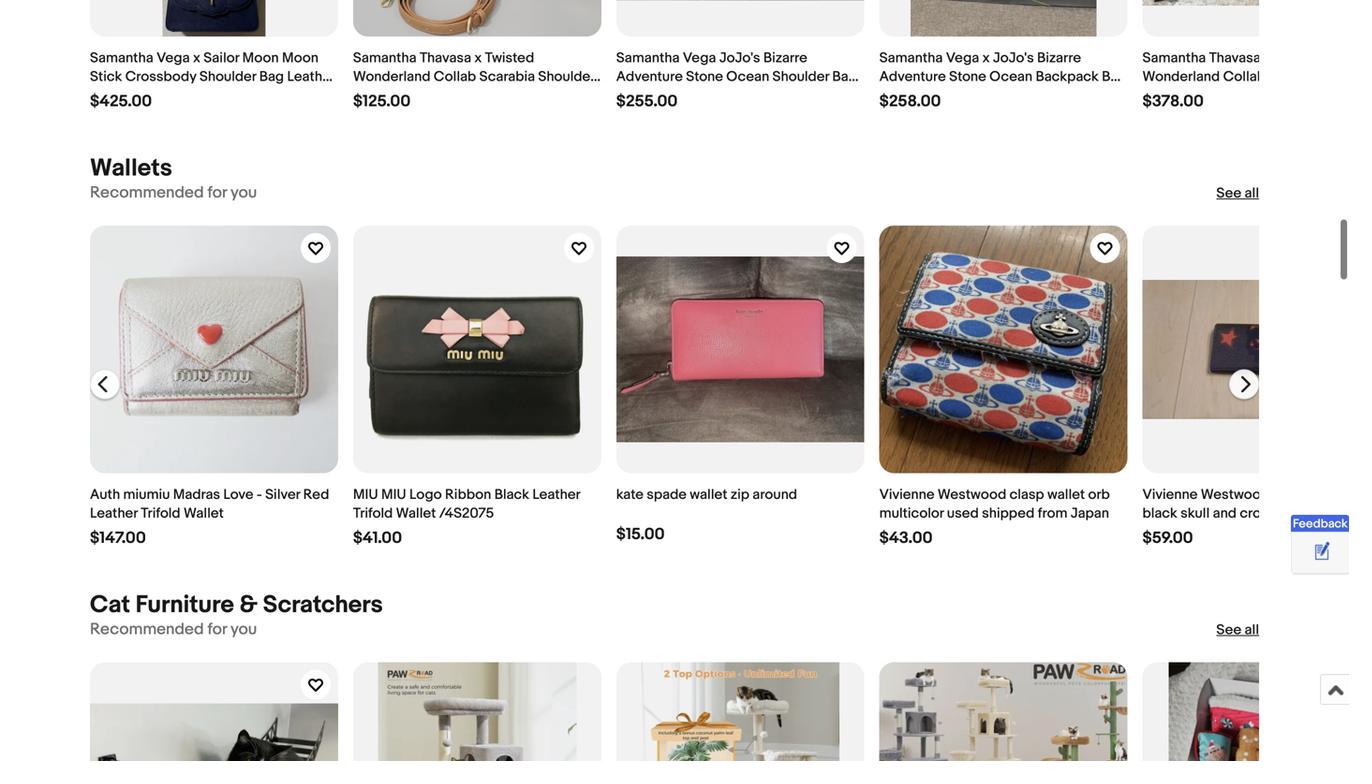 Task type: vqa. For each thing, say whether or not it's contained in the screenshot.
Free
no



Task type: locate. For each thing, give the bounding box(es) containing it.
2 stone from the left
[[949, 68, 986, 85]]

wonderland up handbag
[[353, 68, 431, 85]]

1 horizontal spatial red
[[443, 87, 469, 104]]

3 wallet from the left
[[1304, 487, 1342, 504]]

0 horizontal spatial collab
[[434, 68, 476, 85]]

twisted up scarabia
[[485, 50, 534, 67]]

trifold up $41.00 text box at the bottom left of the page
[[353, 506, 393, 523]]

0 horizontal spatial thavasa
[[420, 50, 471, 67]]

2 collab from the left
[[1223, 68, 1266, 85]]

x
[[193, 50, 200, 67], [474, 50, 482, 67], [983, 50, 990, 67], [1264, 50, 1271, 67]]

1 vega from the left
[[157, 50, 190, 67]]

r
[[1345, 487, 1349, 504]]

0 horizontal spatial leather
[[90, 506, 138, 523]]

shoulder inside samantha vega jojo's bizarre adventure stone ocean shoulder bag jotaro purple
[[773, 68, 829, 85]]

2 see from the top
[[1217, 622, 1242, 639]]

vivienne up multicolor
[[880, 487, 935, 504]]

collab
[[434, 68, 476, 85], [1223, 68, 1266, 85]]

1 horizontal spatial trifold
[[353, 506, 393, 523]]

0 vertical spatial you
[[230, 183, 257, 203]]

clasp
[[1010, 487, 1044, 504]]

samantha for $425.00
[[90, 50, 153, 67]]

2 shoulder from the left
[[538, 68, 595, 85]]

stone up purple
[[686, 68, 723, 85]]

stone inside samantha vega x jojo's bizarre adventure stone ocean backpack bag green w/ charm
[[949, 68, 986, 85]]

2 horizontal spatial leather
[[533, 487, 580, 504]]

0 vertical spatial recommended for you element
[[90, 183, 257, 203]]

1 shoulder from the left
[[199, 68, 256, 85]]

long
[[1273, 487, 1301, 504]]

wallet inside vivienne westwood long wallet r
[[1304, 487, 1342, 504]]

1 see from the top
[[1217, 185, 1242, 202]]

bag
[[259, 68, 284, 85], [832, 68, 857, 85], [1102, 68, 1127, 85], [353, 87, 378, 104]]

twisted for $378.00
[[1275, 50, 1324, 67]]

$255.00 text field
[[616, 92, 678, 112]]

see all for cat furniture & scratchers
[[1217, 622, 1259, 639]]

samantha up $378.00
[[1143, 50, 1206, 67]]

0 horizontal spatial wonderland
[[353, 68, 431, 85]]

1 wallet from the left
[[184, 506, 224, 523]]

thavasa
[[420, 50, 471, 67], [1209, 50, 1261, 67]]

green
[[880, 87, 920, 104]]

x for $125.00
[[474, 50, 482, 67]]

1 vertical spatial leather
[[533, 487, 580, 504]]

1 horizontal spatial vega
[[683, 50, 716, 67]]

x up charm
[[983, 50, 990, 67]]

ocean inside samantha vega x jojo's bizarre adventure stone ocean backpack bag green w/ charm
[[990, 68, 1033, 85]]

1 vivienne from the left
[[880, 487, 935, 504]]

1 samantha from the left
[[90, 50, 153, 67]]

2 wonderland from the left
[[1143, 68, 1220, 85]]

2 jojo's from the left
[[993, 50, 1034, 67]]

0 horizontal spatial bizarre
[[764, 50, 808, 67]]

vivienne for vivienne westwood clasp wallet orb multicolor used shipped from japan $43.00
[[880, 487, 935, 504]]

for for cat furniture & scratchers
[[208, 620, 227, 640]]

recommended for you
[[90, 183, 257, 203], [90, 620, 257, 640]]

wonderland
[[353, 68, 431, 85], [1143, 68, 1220, 85]]

recommended for wallets
[[90, 183, 204, 203]]

2 horizontal spatial shoulder
[[773, 68, 829, 85]]

kate
[[616, 487, 644, 504]]

miu miu logo ribbon black leather trifold wallet /4s2075 $41.00
[[353, 487, 580, 549]]

1 collab from the left
[[434, 68, 476, 85]]

vivienne for vivienne westwood long wallet r
[[1143, 487, 1198, 504]]

2 wallet from the left
[[396, 506, 436, 523]]

for right wallets link
[[208, 183, 227, 203]]

1 horizontal spatial stone
[[949, 68, 986, 85]]

collab inside samantha thavasa x twisted wonderland collab women's ha
[[1223, 68, 1266, 85]]

1 miu from the left
[[353, 487, 378, 504]]

0 horizontal spatial ocean
[[726, 68, 769, 85]]

1 vertical spatial all
[[1245, 622, 1259, 639]]

wallets
[[90, 154, 172, 183]]

1 horizontal spatial twisted
[[1275, 50, 1324, 67]]

wallet inside vivienne westwood clasp wallet orb multicolor used shipped from japan $43.00
[[1048, 487, 1085, 504]]

1 see all from the top
[[1217, 185, 1259, 202]]

1 vertical spatial for
[[208, 620, 227, 640]]

2 horizontal spatial wallet
[[1304, 487, 1342, 504]]

sailor
[[204, 50, 239, 67]]

x up women's at the top right of the page
[[1264, 50, 1271, 67]]

westwood
[[938, 487, 1007, 504], [1201, 487, 1270, 504]]

2 thavasa from the left
[[1209, 50, 1261, 67]]

stone up charm
[[949, 68, 986, 85]]

1 horizontal spatial jojo's
[[993, 50, 1034, 67]]

1 you from the top
[[230, 183, 257, 203]]

x inside samantha vega x sailor moon moon stick crossbody shoulder bag leather navy
[[193, 50, 200, 67]]

samantha thavasa x twisted wonderland collab scarabia shoulder bag handbag red
[[353, 50, 595, 104]]

black
[[494, 487, 529, 504]]

ocean inside samantha vega jojo's bizarre adventure stone ocean shoulder bag jotaro purple
[[726, 68, 769, 85]]

thavasa for $125.00
[[420, 50, 471, 67]]

2 moon from the left
[[282, 50, 319, 67]]

adventure inside samantha vega jojo's bizarre adventure stone ocean shoulder bag jotaro purple
[[616, 68, 683, 85]]

2 twisted from the left
[[1275, 50, 1324, 67]]

0 vertical spatial see
[[1217, 185, 1242, 202]]

shoulder inside samantha thavasa x twisted wonderland collab scarabia shoulder bag handbag red
[[538, 68, 595, 85]]

collab up handbag
[[434, 68, 476, 85]]

$258.00
[[880, 92, 941, 112]]

wallet
[[184, 506, 224, 523], [396, 506, 436, 523]]

bizarre
[[764, 50, 808, 67], [1037, 50, 1081, 67]]

0 vertical spatial for
[[208, 183, 227, 203]]

1 horizontal spatial adventure
[[880, 68, 946, 85]]

vega inside samantha vega jojo's bizarre adventure stone ocean shoulder bag jotaro purple
[[683, 50, 716, 67]]

thavasa inside samantha thavasa x twisted wonderland collab women's ha
[[1209, 50, 1261, 67]]

samantha up jotaro
[[616, 50, 680, 67]]

$41.00
[[353, 529, 402, 549]]

1 twisted from the left
[[485, 50, 534, 67]]

2 recommended for you from the top
[[90, 620, 257, 640]]

thavasa for $378.00
[[1209, 50, 1261, 67]]

wonderland up $378.00
[[1143, 68, 1220, 85]]

0 horizontal spatial stone
[[686, 68, 723, 85]]

2 see all link from the top
[[1217, 621, 1259, 640]]

2 see all from the top
[[1217, 622, 1259, 639]]

x up scarabia
[[474, 50, 482, 67]]

ocean
[[726, 68, 769, 85], [990, 68, 1033, 85]]

recommended for you element for wallets
[[90, 183, 257, 203]]

1 horizontal spatial thavasa
[[1209, 50, 1261, 67]]

1 bizarre from the left
[[764, 50, 808, 67]]

twisted inside samantha thavasa x twisted wonderland collab women's ha
[[1275, 50, 1324, 67]]

you for wallets
[[230, 183, 257, 203]]

shoulder for $125.00
[[538, 68, 595, 85]]

vivienne
[[880, 487, 935, 504], [1143, 487, 1198, 504]]

x left the sailor
[[193, 50, 200, 67]]

recommended for you for cat furniture & scratchers
[[90, 620, 257, 640]]

$425.00
[[90, 92, 152, 112]]

2 for from the top
[[208, 620, 227, 640]]

vega up crossbody on the top left of page
[[157, 50, 190, 67]]

4 x from the left
[[1264, 50, 1271, 67]]

1 for from the top
[[208, 183, 227, 203]]

for
[[208, 183, 227, 203], [208, 620, 227, 640]]

samantha inside samantha vega jojo's bizarre adventure stone ocean shoulder bag jotaro purple
[[616, 50, 680, 67]]

$59.00 text field
[[1143, 529, 1193, 549]]

1 all from the top
[[1245, 185, 1259, 202]]

1 horizontal spatial bizarre
[[1037, 50, 1081, 67]]

japan
[[1071, 506, 1109, 523]]

2 samantha from the left
[[353, 50, 417, 67]]

recommended for you element for cat furniture & scratchers
[[90, 620, 257, 640]]

0 vertical spatial leather
[[287, 68, 335, 85]]

2 recommended for you element from the top
[[90, 620, 257, 640]]

x inside samantha thavasa x twisted wonderland collab scarabia shoulder bag handbag red
[[474, 50, 482, 67]]

recommended for cat furniture & scratchers
[[90, 620, 204, 640]]

1 horizontal spatial vivienne
[[1143, 487, 1198, 504]]

leather inside auth miumiu madras love - silver red leather trifold wallet $147.00
[[90, 506, 138, 523]]

adventure up jotaro
[[616, 68, 683, 85]]

leather inside miu miu logo ribbon black leather trifold wallet /4s2075 $41.00
[[533, 487, 580, 504]]

1 recommended for you element from the top
[[90, 183, 257, 203]]

0 horizontal spatial adventure
[[616, 68, 683, 85]]

westwood up "used"
[[938, 487, 1007, 504]]

wallet inside auth miumiu madras love - silver red leather trifold wallet $147.00
[[184, 506, 224, 523]]

see all link for cat furniture & scratchers
[[1217, 621, 1259, 640]]

westwood inside vivienne westwood clasp wallet orb multicolor used shipped from japan $43.00
[[938, 487, 1007, 504]]

feedback
[[1293, 517, 1348, 532]]

&
[[239, 591, 258, 620]]

2 vega from the left
[[683, 50, 716, 67]]

2 ocean from the left
[[990, 68, 1033, 85]]

samantha
[[90, 50, 153, 67], [353, 50, 417, 67], [616, 50, 680, 67], [880, 50, 943, 67], [1143, 50, 1206, 67]]

vega inside samantha vega x sailor moon moon stick crossbody shoulder bag leather navy
[[157, 50, 190, 67]]

collab left women's at the top right of the page
[[1223, 68, 1266, 85]]

vega for $255.00
[[683, 50, 716, 67]]

0 horizontal spatial red
[[303, 487, 329, 504]]

1 wonderland from the left
[[353, 68, 431, 85]]

0 horizontal spatial vivienne
[[880, 487, 935, 504]]

3 shoulder from the left
[[773, 68, 829, 85]]

wallet up from
[[1048, 487, 1085, 504]]

x for $378.00
[[1264, 50, 1271, 67]]

samantha inside samantha vega x sailor moon moon stick crossbody shoulder bag leather navy
[[90, 50, 153, 67]]

miu left logo
[[381, 487, 406, 504]]

logo
[[410, 487, 442, 504]]

1 ocean from the left
[[726, 68, 769, 85]]

1 jojo's from the left
[[719, 50, 760, 67]]

0 horizontal spatial vega
[[157, 50, 190, 67]]

0 vertical spatial recommended for you
[[90, 183, 257, 203]]

$258.00 text field
[[880, 92, 941, 112]]

backpack
[[1036, 68, 1099, 85]]

vega inside samantha vega x jojo's bizarre adventure stone ocean backpack bag green w/ charm
[[946, 50, 979, 67]]

$147.00 text field
[[90, 529, 146, 549]]

2 wallet from the left
[[1048, 487, 1085, 504]]

$147.00
[[90, 529, 146, 549]]

$425.00 text field
[[90, 92, 152, 112]]

1 horizontal spatial miu
[[381, 487, 406, 504]]

see
[[1217, 185, 1242, 202], [1217, 622, 1242, 639]]

-
[[257, 487, 262, 504]]

0 horizontal spatial wallet
[[184, 506, 224, 523]]

0 horizontal spatial miu
[[353, 487, 378, 504]]

vega
[[157, 50, 190, 67], [683, 50, 716, 67], [946, 50, 979, 67]]

thavasa inside samantha thavasa x twisted wonderland collab scarabia shoulder bag handbag red
[[420, 50, 471, 67]]

1 horizontal spatial wallet
[[1048, 487, 1085, 504]]

adventure
[[616, 68, 683, 85], [880, 68, 946, 85]]

vivienne inside vivienne westwood clasp wallet orb multicolor used shipped from japan $43.00
[[880, 487, 935, 504]]

1 adventure from the left
[[616, 68, 683, 85]]

0 horizontal spatial shoulder
[[199, 68, 256, 85]]

see all for wallets
[[1217, 185, 1259, 202]]

miumiu
[[123, 487, 170, 504]]

3 x from the left
[[983, 50, 990, 67]]

wallet for vivienne westwood clasp wallet orb multicolor used shipped from japan $43.00
[[1048, 487, 1085, 504]]

1 vertical spatial recommended for you element
[[90, 620, 257, 640]]

1 trifold from the left
[[141, 506, 180, 523]]

$41.00 text field
[[353, 529, 402, 549]]

1 see all link from the top
[[1217, 184, 1259, 203]]

westwood left long
[[1201, 487, 1270, 504]]

2 recommended from the top
[[90, 620, 204, 640]]

1 thavasa from the left
[[420, 50, 471, 67]]

0 horizontal spatial jojo's
[[719, 50, 760, 67]]

westwood inside vivienne westwood long wallet r
[[1201, 487, 1270, 504]]

recommended for you element
[[90, 183, 257, 203], [90, 620, 257, 640]]

ribbon
[[445, 487, 491, 504]]

1 stone from the left
[[686, 68, 723, 85]]

wallet down logo
[[396, 506, 436, 523]]

adventure up green
[[880, 68, 946, 85]]

leather inside samantha vega x sailor moon moon stick crossbody shoulder bag leather navy
[[287, 68, 335, 85]]

miu
[[353, 487, 378, 504], [381, 487, 406, 504]]

0 horizontal spatial moon
[[242, 50, 279, 67]]

3 samantha from the left
[[616, 50, 680, 67]]

red right silver at the left bottom of page
[[303, 487, 329, 504]]

x for $425.00
[[193, 50, 200, 67]]

2 all from the top
[[1245, 622, 1259, 639]]

$125.00 text field
[[353, 92, 411, 112]]

$43.00 text field
[[880, 529, 933, 549]]

1 recommended from the top
[[90, 183, 204, 203]]

wonderland for $378.00
[[1143, 68, 1220, 85]]

samantha inside samantha thavasa x twisted wonderland collab women's ha
[[1143, 50, 1206, 67]]

1 x from the left
[[193, 50, 200, 67]]

2 vertical spatial leather
[[90, 506, 138, 523]]

twisted inside samantha thavasa x twisted wonderland collab scarabia shoulder bag handbag red
[[485, 50, 534, 67]]

wonderland inside samantha thavasa x twisted wonderland collab women's ha
[[1143, 68, 1220, 85]]

samantha up stick
[[90, 50, 153, 67]]

vega for $425.00
[[157, 50, 190, 67]]

0 horizontal spatial wallet
[[690, 487, 728, 504]]

1 horizontal spatial shoulder
[[538, 68, 595, 85]]

shipped
[[982, 506, 1035, 523]]

4 samantha from the left
[[880, 50, 943, 67]]

collab for $125.00
[[434, 68, 476, 85]]

twisted
[[485, 50, 534, 67], [1275, 50, 1324, 67]]

red inside auth miumiu madras love - silver red leather trifold wallet $147.00
[[303, 487, 329, 504]]

1 vertical spatial see all link
[[1217, 621, 1259, 640]]

1 vertical spatial red
[[303, 487, 329, 504]]

westwood for vivienne westwood long wallet r
[[1201, 487, 1270, 504]]

1 vertical spatial recommended
[[90, 620, 204, 640]]

$378.00
[[1143, 92, 1204, 112]]

vivienne inside vivienne westwood long wallet r
[[1143, 487, 1198, 504]]

wallet down the madras
[[184, 506, 224, 523]]

see all
[[1217, 185, 1259, 202], [1217, 622, 1259, 639]]

collab inside samantha thavasa x twisted wonderland collab scarabia shoulder bag handbag red
[[434, 68, 476, 85]]

see for wallets
[[1217, 185, 1242, 202]]

bag inside samantha thavasa x twisted wonderland collab scarabia shoulder bag handbag red
[[353, 87, 378, 104]]

twisted up women's at the top right of the page
[[1275, 50, 1324, 67]]

1 horizontal spatial collab
[[1223, 68, 1266, 85]]

wallet left r
[[1304, 487, 1342, 504]]

vega up purple
[[683, 50, 716, 67]]

2 adventure from the left
[[880, 68, 946, 85]]

orb
[[1088, 487, 1110, 504]]

jotaro
[[616, 87, 657, 104]]

1 horizontal spatial leather
[[287, 68, 335, 85]]

0 horizontal spatial trifold
[[141, 506, 180, 523]]

spade
[[647, 487, 687, 504]]

1 vertical spatial see all
[[1217, 622, 1259, 639]]

shoulder
[[199, 68, 256, 85], [538, 68, 595, 85], [773, 68, 829, 85]]

1 horizontal spatial ocean
[[990, 68, 1033, 85]]

trifold
[[141, 506, 180, 523], [353, 506, 393, 523]]

vivienne up $59.00 text field
[[1143, 487, 1198, 504]]

adventure inside samantha vega x jojo's bizarre adventure stone ocean backpack bag green w/ charm
[[880, 68, 946, 85]]

shoulder inside samantha vega x sailor moon moon stick crossbody shoulder bag leather navy
[[199, 68, 256, 85]]

recommended
[[90, 183, 204, 203], [90, 620, 204, 640]]

2 trifold from the left
[[353, 506, 393, 523]]

see all link
[[1217, 184, 1259, 203], [1217, 621, 1259, 640]]

2 vivienne from the left
[[1143, 487, 1198, 504]]

all
[[1245, 185, 1259, 202], [1245, 622, 1259, 639]]

1 vertical spatial see
[[1217, 622, 1242, 639]]

2 westwood from the left
[[1201, 487, 1270, 504]]

0 vertical spatial all
[[1245, 185, 1259, 202]]

$43.00
[[880, 529, 933, 549]]

1 horizontal spatial wonderland
[[1143, 68, 1220, 85]]

0 vertical spatial red
[[443, 87, 469, 104]]

0 vertical spatial see all
[[1217, 185, 1259, 202]]

1 recommended for you from the top
[[90, 183, 257, 203]]

2 you from the top
[[230, 620, 257, 640]]

scratchers
[[263, 591, 383, 620]]

jojo's inside samantha vega jojo's bizarre adventure stone ocean shoulder bag jotaro purple
[[719, 50, 760, 67]]

jojo's
[[719, 50, 760, 67], [993, 50, 1034, 67]]

0 vertical spatial recommended
[[90, 183, 204, 203]]

samantha inside samantha vega x jojo's bizarre adventure stone ocean backpack bag green w/ charm
[[880, 50, 943, 67]]

1 horizontal spatial wallet
[[396, 506, 436, 523]]

samantha up green
[[880, 50, 943, 67]]

cat
[[90, 591, 130, 620]]

stone
[[686, 68, 723, 85], [949, 68, 986, 85]]

wallet
[[690, 487, 728, 504], [1048, 487, 1085, 504], [1304, 487, 1342, 504]]

for left &
[[208, 620, 227, 640]]

wonderland inside samantha thavasa x twisted wonderland collab scarabia shoulder bag handbag red
[[353, 68, 431, 85]]

1 horizontal spatial westwood
[[1201, 487, 1270, 504]]

trifold down miumiu
[[141, 506, 180, 523]]

red right handbag
[[443, 87, 469, 104]]

2 bizarre from the left
[[1037, 50, 1081, 67]]

x inside samantha vega x jojo's bizarre adventure stone ocean backpack bag green w/ charm
[[983, 50, 990, 67]]

1 horizontal spatial moon
[[282, 50, 319, 67]]

0 horizontal spatial twisted
[[485, 50, 534, 67]]

2 horizontal spatial vega
[[946, 50, 979, 67]]

you
[[230, 183, 257, 203], [230, 620, 257, 640]]

vega up charm
[[946, 50, 979, 67]]

bag inside samantha vega x sailor moon moon stick crossbody shoulder bag leather navy
[[259, 68, 284, 85]]

1 vertical spatial you
[[230, 620, 257, 640]]

1 vertical spatial recommended for you
[[90, 620, 257, 640]]

from
[[1038, 506, 1068, 523]]

shoulder for $255.00
[[773, 68, 829, 85]]

2 x from the left
[[474, 50, 482, 67]]

samantha up $125.00
[[353, 50, 417, 67]]

miu up $41.00 text box at the bottom left of the page
[[353, 487, 378, 504]]

0 vertical spatial see all link
[[1217, 184, 1259, 203]]

samantha inside samantha thavasa x twisted wonderland collab scarabia shoulder bag handbag red
[[353, 50, 417, 67]]

leather
[[287, 68, 335, 85], [533, 487, 580, 504], [90, 506, 138, 523]]

x inside samantha thavasa x twisted wonderland collab women's ha
[[1264, 50, 1271, 67]]

red
[[443, 87, 469, 104], [303, 487, 329, 504]]

0 horizontal spatial westwood
[[938, 487, 1007, 504]]

kate spade wallet zip around
[[616, 487, 797, 504]]

see for cat furniture & scratchers
[[1217, 622, 1242, 639]]

moon
[[242, 50, 279, 67], [282, 50, 319, 67]]

1 westwood from the left
[[938, 487, 1007, 504]]

wallet left zip
[[690, 487, 728, 504]]

5 samantha from the left
[[1143, 50, 1206, 67]]

3 vega from the left
[[946, 50, 979, 67]]



Task type: describe. For each thing, give the bounding box(es) containing it.
samantha for $255.00
[[616, 50, 680, 67]]

samantha vega x sailor moon moon stick crossbody shoulder bag leather navy
[[90, 50, 335, 104]]

$15.00
[[616, 525, 665, 545]]

all for cat furniture & scratchers
[[1245, 622, 1259, 639]]

vivienne westwood long wallet r
[[1143, 487, 1349, 541]]

charm
[[943, 87, 986, 104]]

samantha for $258.00
[[880, 50, 943, 67]]

furniture
[[136, 591, 234, 620]]

samantha for $378.00
[[1143, 50, 1206, 67]]

1 wallet from the left
[[690, 487, 728, 504]]

2 miu from the left
[[381, 487, 406, 504]]

women's
[[1269, 68, 1328, 85]]

westwood for vivienne westwood clasp wallet orb multicolor used shipped from japan $43.00
[[938, 487, 1007, 504]]

vega for $258.00
[[946, 50, 979, 67]]

bizarre inside samantha vega jojo's bizarre adventure stone ocean shoulder bag jotaro purple
[[764, 50, 808, 67]]

scarabia
[[479, 68, 535, 85]]

bag inside samantha vega jojo's bizarre adventure stone ocean shoulder bag jotaro purple
[[832, 68, 857, 85]]

$378.00 text field
[[1143, 92, 1204, 112]]

samantha vega jojo's bizarre adventure stone ocean shoulder bag jotaro purple
[[616, 50, 857, 104]]

$59.00
[[1143, 529, 1193, 549]]

samantha for $125.00
[[353, 50, 417, 67]]

twisted for $125.00
[[485, 50, 534, 67]]

collab for $378.00
[[1223, 68, 1266, 85]]

red inside samantha thavasa x twisted wonderland collab scarabia shoulder bag handbag red
[[443, 87, 469, 104]]

cat furniture & scratchers
[[90, 591, 383, 620]]

auth miumiu madras love - silver red leather trifold wallet $147.00
[[90, 487, 329, 549]]

/4s2075
[[439, 506, 494, 523]]

love
[[223, 487, 253, 504]]

all for wallets
[[1245, 185, 1259, 202]]

madras
[[173, 487, 220, 504]]

stone inside samantha vega jojo's bizarre adventure stone ocean shoulder bag jotaro purple
[[686, 68, 723, 85]]

samantha vega x jojo's bizarre adventure stone ocean backpack bag green w/ charm
[[880, 50, 1127, 104]]

navy
[[90, 87, 122, 104]]

wallet for vivienne westwood long wallet r
[[1304, 487, 1342, 504]]

trifold inside auth miumiu madras love - silver red leather trifold wallet $147.00
[[141, 506, 180, 523]]

zip
[[731, 487, 750, 504]]

1 moon from the left
[[242, 50, 279, 67]]

bag inside samantha vega x jojo's bizarre adventure stone ocean backpack bag green w/ charm
[[1102, 68, 1127, 85]]

used
[[947, 506, 979, 523]]

trifold inside miu miu logo ribbon black leather trifold wallet /4s2075 $41.00
[[353, 506, 393, 523]]

for for wallets
[[208, 183, 227, 203]]

bizarre inside samantha vega x jojo's bizarre adventure stone ocean backpack bag green w/ charm
[[1037, 50, 1081, 67]]

stick
[[90, 68, 122, 85]]

handbag
[[381, 87, 440, 104]]

silver
[[265, 487, 300, 504]]

purple
[[661, 87, 701, 104]]

samantha thavasa x twisted wonderland collab women's ha
[[1143, 50, 1349, 104]]

vivienne westwood clasp wallet orb multicolor used shipped from japan $43.00
[[880, 487, 1110, 549]]

w/
[[923, 87, 940, 104]]

multicolor
[[880, 506, 944, 523]]

wallet inside miu miu logo ribbon black leather trifold wallet /4s2075 $41.00
[[396, 506, 436, 523]]

around
[[753, 487, 797, 504]]

x for $258.00
[[983, 50, 990, 67]]

$15.00 text field
[[616, 525, 665, 545]]

you for cat furniture & scratchers
[[230, 620, 257, 640]]

$255.00
[[616, 92, 678, 112]]

cat furniture & scratchers link
[[90, 591, 383, 620]]

wallets link
[[90, 154, 172, 183]]

recommended for you for wallets
[[90, 183, 257, 203]]

$125.00
[[353, 92, 411, 112]]

see all link for wallets
[[1217, 184, 1259, 203]]

wonderland for $125.00
[[353, 68, 431, 85]]

crossbody
[[125, 68, 196, 85]]

auth
[[90, 487, 120, 504]]

jojo's inside samantha vega x jojo's bizarre adventure stone ocean backpack bag green w/ charm
[[993, 50, 1034, 67]]



